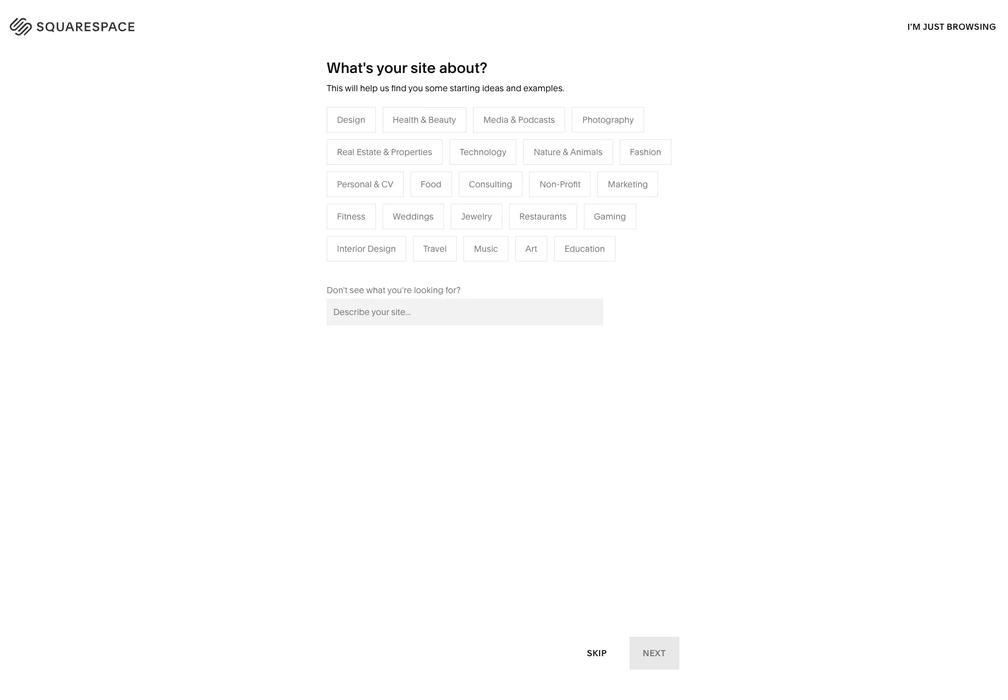Task type: describe. For each thing, give the bounding box(es) containing it.
what
[[366, 285, 386, 296]]

1 horizontal spatial real
[[434, 260, 451, 271]]

jewelry
[[461, 211, 492, 222]]

0 horizontal spatial restaurants
[[434, 187, 481, 198]]

home & decor link
[[562, 169, 633, 180]]

1 vertical spatial animals
[[599, 187, 631, 198]]

1 horizontal spatial fitness
[[562, 206, 591, 216]]

log             in link
[[953, 19, 982, 30]]

don't see what you're looking for?
[[327, 285, 461, 296]]

us
[[380, 83, 389, 94]]

estate inside option
[[357, 147, 381, 157]]

& up interior at the top
[[354, 224, 360, 235]]

personal & cv
[[337, 179, 393, 190]]

lusaka element
[[363, 416, 644, 686]]

Personal & CV radio
[[327, 171, 404, 197]]

i'm
[[908, 21, 921, 32]]

properties inside real estate & properties option
[[391, 147, 432, 157]]

Education radio
[[554, 236, 615, 262]]

technology
[[460, 147, 506, 157]]

profits
[[382, 224, 407, 235]]

1 vertical spatial media
[[434, 206, 459, 216]]

site
[[411, 59, 436, 77]]

& right health
[[421, 114, 426, 125]]

beauty
[[428, 114, 456, 125]]

what's your site about? this will help us find you some starting ideas and examples.
[[327, 59, 565, 94]]

Jewelry radio
[[451, 204, 502, 229]]

art
[[526, 243, 537, 254]]

Food radio
[[410, 171, 452, 197]]

local
[[306, 206, 327, 216]]

Nature & Animals radio
[[524, 139, 613, 165]]

& inside radio
[[374, 179, 379, 190]]

browsing
[[947, 21, 997, 32]]

restaurants link
[[434, 187, 493, 198]]

& down home & decor
[[591, 187, 597, 198]]

local business
[[306, 206, 365, 216]]

will
[[345, 83, 358, 94]]

& inside radio
[[563, 147, 569, 157]]

food
[[421, 179, 442, 190]]

media & podcasts inside 'option'
[[484, 114, 555, 125]]

this
[[327, 83, 343, 94]]

1 vertical spatial non-
[[362, 224, 382, 235]]

media inside 'option'
[[484, 114, 509, 125]]

Design radio
[[327, 107, 376, 133]]

1 horizontal spatial properties
[[488, 260, 529, 271]]

i'm just browsing link
[[908, 10, 997, 43]]

looking
[[414, 285, 444, 296]]

examples.
[[524, 83, 565, 94]]

for?
[[446, 285, 461, 296]]

events link
[[434, 224, 473, 235]]

Travel radio
[[413, 236, 457, 262]]

marketing
[[608, 179, 648, 190]]

professional
[[306, 187, 354, 198]]

Consulting radio
[[459, 171, 523, 197]]

squarespace logo link
[[24, 15, 216, 34]]

1 horizontal spatial nature
[[562, 187, 589, 198]]

Interior Design radio
[[327, 236, 406, 262]]

professional services
[[306, 187, 391, 198]]

skip
[[587, 648, 607, 659]]

help
[[360, 83, 378, 94]]

personal
[[337, 179, 372, 190]]

ideas
[[482, 83, 504, 94]]

real estate & properties inside option
[[337, 147, 432, 157]]

your
[[377, 59, 407, 77]]

find
[[391, 83, 407, 94]]

next
[[643, 648, 666, 659]]

1 horizontal spatial weddings
[[434, 242, 475, 253]]

& right home
[[589, 169, 594, 180]]

don't
[[327, 285, 348, 296]]

in
[[973, 19, 982, 30]]

some
[[425, 83, 448, 94]]

home
[[562, 169, 587, 180]]

log
[[953, 19, 971, 30]]

weddings inside radio
[[393, 211, 434, 222]]

decor
[[597, 169, 621, 180]]

interior design
[[337, 243, 396, 254]]

entertainment
[[306, 260, 362, 271]]

Music radio
[[464, 236, 509, 262]]

squarespace logo image
[[24, 15, 159, 34]]

design inside interior design option
[[368, 243, 396, 254]]

Marketing radio
[[598, 171, 659, 197]]

starting
[[450, 83, 480, 94]]

professional services link
[[306, 187, 403, 198]]

nature & animals inside nature & animals radio
[[534, 147, 603, 157]]

travel link
[[434, 169, 470, 180]]

fashion link
[[306, 169, 349, 180]]

Restaurants radio
[[509, 204, 577, 229]]



Task type: locate. For each thing, give the bounding box(es) containing it.
1 vertical spatial estate
[[454, 260, 478, 271]]

about?
[[439, 59, 488, 77]]

0 vertical spatial design
[[337, 114, 365, 125]]

1 vertical spatial weddings
[[434, 242, 475, 253]]

fitness inside option
[[337, 211, 366, 222]]

travel up restaurants link on the left top of the page
[[434, 169, 457, 180]]

real estate & properties down music
[[434, 260, 529, 271]]

home & decor
[[562, 169, 621, 180]]

podcasts down consulting
[[469, 206, 506, 216]]

non- left home
[[540, 179, 560, 190]]

0 vertical spatial real
[[337, 147, 355, 157]]

music
[[474, 243, 498, 254]]

media & podcasts
[[484, 114, 555, 125], [434, 206, 506, 216]]

0 vertical spatial restaurants
[[434, 187, 481, 198]]

1 vertical spatial media & podcasts
[[434, 206, 506, 216]]

Gaming radio
[[584, 204, 637, 229]]

fitness
[[562, 206, 591, 216], [337, 211, 366, 222]]

just
[[923, 21, 945, 32]]

fashion inside 'radio'
[[630, 147, 661, 157]]

consulting
[[469, 179, 512, 190]]

events
[[434, 224, 461, 235]]

restaurants inside option
[[519, 211, 567, 222]]

real
[[337, 147, 355, 157], [434, 260, 451, 271]]

0 vertical spatial animals
[[570, 147, 603, 157]]

cv
[[382, 179, 393, 190]]

gaming
[[594, 211, 626, 222]]

travel
[[434, 169, 457, 180], [423, 243, 447, 254]]

non- up interior design option
[[362, 224, 382, 235]]

restaurants up art option
[[519, 211, 567, 222]]

animals
[[570, 147, 603, 157], [599, 187, 631, 198]]

media
[[484, 114, 509, 125], [434, 206, 459, 216]]

1 horizontal spatial real estate & properties
[[434, 260, 529, 271]]

& down and
[[511, 114, 516, 125]]

& up home
[[563, 147, 569, 157]]

1 horizontal spatial restaurants
[[519, 211, 567, 222]]

Fashion radio
[[620, 139, 672, 165]]

nature & animals down home & decor link
[[562, 187, 631, 198]]

0 horizontal spatial real
[[337, 147, 355, 157]]

community
[[306, 224, 352, 235]]

real estate & properties link
[[434, 260, 541, 271]]

design down will
[[337, 114, 365, 125]]

0 horizontal spatial media
[[434, 206, 459, 216]]

Health & Beauty radio
[[382, 107, 467, 133]]

&
[[421, 114, 426, 125], [511, 114, 516, 125], [383, 147, 389, 157], [563, 147, 569, 157], [589, 169, 594, 180], [374, 179, 379, 190], [591, 187, 597, 198], [461, 206, 467, 216], [354, 224, 360, 235], [480, 260, 486, 271]]

Media & Podcasts radio
[[473, 107, 566, 133]]

0 horizontal spatial real estate & properties
[[337, 147, 432, 157]]

Don't see what you're looking for? field
[[327, 299, 604, 325]]

0 vertical spatial nature & animals
[[534, 147, 603, 157]]

0 horizontal spatial fitness
[[337, 211, 366, 222]]

fitness up community & non-profits
[[337, 211, 366, 222]]

non- inside radio
[[540, 179, 560, 190]]

design down the profits
[[368, 243, 396, 254]]

animals inside nature & animals radio
[[570, 147, 603, 157]]

weddings down events link
[[434, 242, 475, 253]]

Non-Profit radio
[[529, 171, 591, 197]]

non-profit
[[540, 179, 581, 190]]

design
[[337, 114, 365, 125], [368, 243, 396, 254]]

0 vertical spatial properties
[[391, 147, 432, 157]]

0 horizontal spatial estate
[[357, 147, 381, 157]]

estate up personal & cv radio
[[357, 147, 381, 157]]

0 horizontal spatial design
[[337, 114, 365, 125]]

health
[[393, 114, 419, 125]]

& inside 'option'
[[511, 114, 516, 125]]

1 horizontal spatial non-
[[540, 179, 560, 190]]

1 vertical spatial real
[[434, 260, 451, 271]]

0 vertical spatial estate
[[357, 147, 381, 157]]

1 horizontal spatial design
[[368, 243, 396, 254]]

properties down health
[[391, 147, 432, 157]]

entertainment link
[[306, 260, 374, 271]]

& up cv
[[383, 147, 389, 157]]

& left cv
[[374, 179, 379, 190]]

Art radio
[[515, 236, 548, 262]]

real down weddings link
[[434, 260, 451, 271]]

weddings up the profits
[[393, 211, 434, 222]]

Weddings radio
[[383, 204, 444, 229]]

you're
[[387, 285, 412, 296]]

fitness down profit
[[562, 206, 591, 216]]

1 horizontal spatial podcasts
[[518, 114, 555, 125]]

nature & animals up home
[[534, 147, 603, 157]]

Photography radio
[[572, 107, 644, 133]]

0 vertical spatial weddings
[[393, 211, 434, 222]]

fashion
[[630, 147, 661, 157], [306, 169, 337, 180]]

travel down events
[[423, 243, 447, 254]]

weddings link
[[434, 242, 487, 253]]

0 vertical spatial media & podcasts
[[484, 114, 555, 125]]

1 vertical spatial nature
[[562, 187, 589, 198]]

0 vertical spatial nature
[[534, 147, 561, 157]]

1 horizontal spatial media
[[484, 114, 509, 125]]

nature
[[534, 147, 561, 157], [562, 187, 589, 198]]

design inside the design radio
[[337, 114, 365, 125]]

& down music
[[480, 260, 486, 271]]

0 vertical spatial fashion
[[630, 147, 661, 157]]

photography
[[583, 114, 634, 125]]

0 vertical spatial podcasts
[[518, 114, 555, 125]]

non-
[[540, 179, 560, 190], [362, 224, 382, 235]]

community & non-profits link
[[306, 224, 419, 235]]

media & podcasts down and
[[484, 114, 555, 125]]

1 vertical spatial properties
[[488, 260, 529, 271]]

and
[[506, 83, 522, 94]]

fitness link
[[562, 206, 603, 216]]

nature & animals
[[534, 147, 603, 157], [562, 187, 631, 198]]

Real Estate & Properties radio
[[327, 139, 443, 165]]

0 vertical spatial travel
[[434, 169, 457, 180]]

you
[[408, 83, 423, 94]]

fashion up professional
[[306, 169, 337, 180]]

nature & animals link
[[562, 187, 643, 198]]

nature inside radio
[[534, 147, 561, 157]]

log             in
[[953, 19, 982, 30]]

profit
[[560, 179, 581, 190]]

real estate & properties
[[337, 147, 432, 157], [434, 260, 529, 271]]

restaurants down travel link
[[434, 187, 481, 198]]

nature down home
[[562, 187, 589, 198]]

0 horizontal spatial non-
[[362, 224, 382, 235]]

0 horizontal spatial properties
[[391, 147, 432, 157]]

local business link
[[306, 206, 377, 216]]

& down restaurants link on the left top of the page
[[461, 206, 467, 216]]

real up fashion link on the top left
[[337, 147, 355, 157]]

properties down music
[[488, 260, 529, 271]]

1 vertical spatial nature & animals
[[562, 187, 631, 198]]

restaurants
[[434, 187, 481, 198], [519, 211, 567, 222]]

travel inside option
[[423, 243, 447, 254]]

0 horizontal spatial fashion
[[306, 169, 337, 180]]

media up events
[[434, 206, 459, 216]]

podcasts
[[518, 114, 555, 125], [469, 206, 506, 216]]

podcasts down the examples.
[[518, 114, 555, 125]]

1 horizontal spatial fashion
[[630, 147, 661, 157]]

Technology radio
[[449, 139, 517, 165]]

education
[[565, 243, 605, 254]]

media down ideas
[[484, 114, 509, 125]]

1 vertical spatial real estate & properties
[[434, 260, 529, 271]]

1 vertical spatial travel
[[423, 243, 447, 254]]

Fitness radio
[[327, 204, 376, 229]]

media & podcasts link
[[434, 206, 518, 216]]

fashion up marketing on the right of the page
[[630, 147, 661, 157]]

services
[[356, 187, 391, 198]]

next button
[[630, 637, 680, 670]]

1 vertical spatial design
[[368, 243, 396, 254]]

business
[[329, 206, 365, 216]]

real inside real estate & properties option
[[337, 147, 355, 157]]

health & beauty
[[393, 114, 456, 125]]

see
[[350, 285, 364, 296]]

0 vertical spatial non-
[[540, 179, 560, 190]]

0 horizontal spatial podcasts
[[469, 206, 506, 216]]

i'm just browsing
[[908, 21, 997, 32]]

interior
[[337, 243, 366, 254]]

weddings
[[393, 211, 434, 222], [434, 242, 475, 253]]

real estate & properties up cv
[[337, 147, 432, 157]]

skip button
[[574, 637, 620, 670]]

estate down weddings link
[[454, 260, 478, 271]]

0 vertical spatial real estate & properties
[[337, 147, 432, 157]]

podcasts inside 'option'
[[518, 114, 555, 125]]

0 horizontal spatial weddings
[[393, 211, 434, 222]]

1 horizontal spatial estate
[[454, 260, 478, 271]]

what's
[[327, 59, 374, 77]]

media & podcasts down restaurants link on the left top of the page
[[434, 206, 506, 216]]

1 vertical spatial podcasts
[[469, 206, 506, 216]]

1 vertical spatial fashion
[[306, 169, 337, 180]]

properties
[[391, 147, 432, 157], [488, 260, 529, 271]]

animals down decor
[[599, 187, 631, 198]]

0 vertical spatial media
[[484, 114, 509, 125]]

community & non-profits
[[306, 224, 407, 235]]

animals up home & decor
[[570, 147, 603, 157]]

nature up non-profit radio
[[534, 147, 561, 157]]

1 vertical spatial restaurants
[[519, 211, 567, 222]]

0 horizontal spatial nature
[[534, 147, 561, 157]]



Task type: vqa. For each thing, say whether or not it's contained in the screenshot.
TWO WOMEN WITH LAPTOP IMAGE
no



